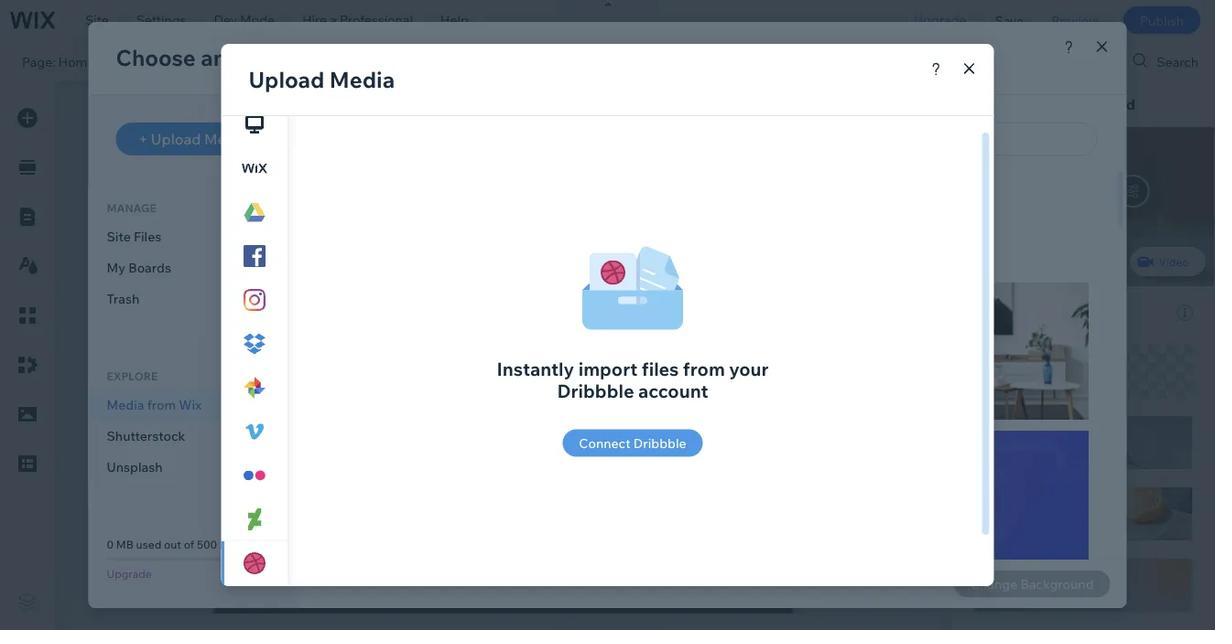 Task type: vqa. For each thing, say whether or not it's contained in the screenshot.
for
yes



Task type: locate. For each thing, give the bounding box(es) containing it.
section down content
[[973, 188, 1019, 204]]

dev mode
[[214, 12, 275, 28]]

paragraph
[[973, 300, 1035, 316]]

0 vertical spatial section
[[993, 95, 1047, 114]]

section background down content
[[973, 188, 1095, 204]]

button
[[973, 504, 1014, 520]]

welcome to toro's feed!
[[985, 336, 1151, 354]]

toro's
[[1070, 336, 1110, 354]]

section background
[[993, 95, 1135, 114], [973, 188, 1095, 204]]

selected
[[973, 305, 1027, 321]]

treats
[[985, 427, 1027, 445]]

None text field
[[973, 526, 1138, 559]]

your right for
[[1138, 427, 1169, 445]]

professional
[[340, 12, 413, 28]]

site
[[85, 12, 109, 28]]

search button
[[1118, 41, 1215, 81]]

help
[[440, 12, 469, 28]]

background down tools
[[1050, 95, 1135, 114]]

video
[[1159, 255, 1189, 269]]

background down content
[[1022, 188, 1095, 204]]

section down 50%
[[993, 95, 1047, 114]]

title
[[973, 391, 1000, 407]]

1 vertical spatial your
[[1138, 427, 1169, 445]]

1 horizontal spatial your
[[1138, 427, 1169, 445]]

section background down tools button
[[993, 95, 1135, 114]]

and
[[1031, 427, 1056, 445]]

selected backgrounds
[[973, 305, 1108, 321]]

publish button
[[1123, 6, 1200, 34]]

section
[[993, 95, 1047, 114], [973, 188, 1019, 204]]

friends
[[1024, 449, 1075, 467]]

hire
[[302, 12, 327, 28]]

furry
[[985, 449, 1021, 467]]

https://www.wix.com/mysite connect your domain
[[315, 53, 620, 69]]

background
[[1050, 95, 1135, 114], [1022, 188, 1095, 204]]

0 vertical spatial your
[[544, 53, 571, 69]]

1 vertical spatial background
[[1022, 188, 1095, 204]]

your left domain
[[544, 53, 571, 69]]

publish
[[1140, 12, 1184, 28]]

change
[[1106, 237, 1146, 250]]

search
[[1157, 53, 1199, 69]]

mode
[[240, 12, 275, 28]]

your
[[544, 53, 571, 69], [1138, 427, 1169, 445]]

save button
[[981, 0, 1038, 40]]

0 horizontal spatial your
[[544, 53, 571, 69]]

change button
[[1094, 233, 1158, 255]]



Task type: describe. For each thing, give the bounding box(es) containing it.
50%
[[991, 53, 1017, 69]]

https://www.wix.com/mysite
[[315, 53, 482, 69]]

content
[[1007, 142, 1055, 158]]

welcome
[[985, 336, 1049, 354]]

backgrounds
[[1030, 305, 1108, 321]]

domain
[[574, 53, 620, 69]]

color
[[989, 255, 1017, 269]]

tools
[[1069, 53, 1101, 69]]

1 vertical spatial section background
[[973, 188, 1095, 204]]

50% button
[[962, 41, 1030, 81]]

hire a professional
[[302, 12, 413, 28]]

preview
[[1051, 12, 1099, 28]]

feed!
[[1113, 336, 1151, 354]]

dev
[[214, 12, 237, 28]]

save
[[995, 12, 1024, 28]]

tools button
[[1031, 41, 1117, 81]]

quick
[[973, 95, 1015, 114]]

clothes
[[1060, 427, 1112, 445]]

0 vertical spatial background
[[1050, 95, 1135, 114]]

home
[[58, 53, 95, 69]]

0 vertical spatial section background
[[993, 95, 1135, 114]]

settings
[[136, 12, 186, 28]]

edit
[[1018, 95, 1046, 114]]

for
[[1115, 427, 1135, 445]]

treats and clothes for your furry friends
[[985, 427, 1169, 467]]

preview button
[[1038, 0, 1112, 40]]

to
[[1052, 336, 1066, 354]]

layout
[[1142, 142, 1183, 158]]

upgrade
[[914, 12, 966, 28]]

your inside treats and clothes for your furry friends
[[1138, 427, 1169, 445]]

connect
[[490, 53, 541, 69]]

a
[[330, 12, 337, 28]]

quick edit
[[973, 95, 1046, 114]]

1 vertical spatial section
[[973, 188, 1019, 204]]



